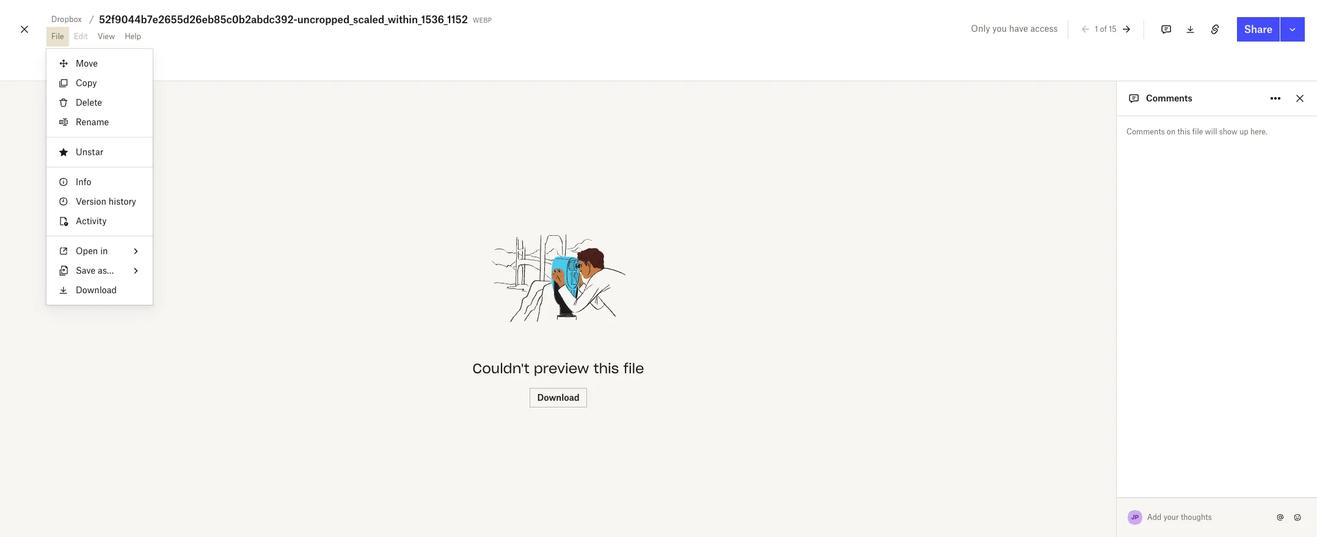 Task type: locate. For each thing, give the bounding box(es) containing it.
save
[[76, 265, 96, 276]]

to inside microsoft_pride_21_pansexual.jpg uploaded to
[[1116, 461, 1121, 468]]

to inside microsoft_pride_21_demisexual.jpg uploaded to
[[1116, 281, 1121, 288]]

1 vertical spatial this
[[594, 360, 619, 377]]

1 of 15
[[1096, 24, 1117, 33]]

show
[[1220, 127, 1238, 136]]

6 uploaded from the top
[[1086, 461, 1114, 468]]

1 vertical spatial copy
[[1243, 489, 1262, 498]]

webp
[[473, 14, 492, 24]]

this right on
[[1178, 127, 1191, 136]]

to for microsoft_pride_21_demisexual.jpg
[[1116, 281, 1121, 288]]

64
[[1146, 504, 1157, 515]]

uploaded inside microsoft_pride_21_pride_flag.jpg uploaded to
[[1086, 389, 1114, 396]]

to down 'microsoft_pride_21_bisexual.jpg'
[[1116, 317, 1121, 324]]

uploaded down "microsoft_pride_21_demisexual.jpg"
[[1086, 281, 1114, 288]]

to down microsoft_pride_21_intersex.jpg
[[1116, 425, 1121, 432]]

of right "1"
[[1101, 24, 1107, 33]]

this
[[1178, 127, 1191, 136], [594, 360, 619, 377]]

5 to from the top
[[1116, 425, 1121, 432]]

52f9044b7e2655d26eb85c0b2abdc392-
[[99, 13, 298, 26]]

1 horizontal spatial this
[[1178, 127, 1191, 136]]

comments left on
[[1127, 127, 1165, 136]]

3 uploaded from the top
[[1086, 353, 1114, 360]]

copy menu item
[[46, 73, 153, 93]]

you
[[993, 23, 1007, 34]]

download down the couldn't preview this file
[[537, 392, 580, 403]]

version
[[76, 196, 106, 207]]

1 horizontal spatial copy
[[1243, 489, 1262, 498]]

to inside 'microsoft_pride_21_neutrois.jpg uploaded to'
[[1116, 353, 1121, 360]]

uploaded inside 'microsoft_pride_21_neutrois.jpg uploaded to'
[[1086, 353, 1114, 360]]

download
[[76, 285, 117, 295], [537, 392, 580, 403]]

1 horizontal spatial of
[[1135, 504, 1144, 515]]

to inside microsoft_pride_21_intersex.jpg uploaded to
[[1116, 425, 1121, 432]]

5 uploaded from the top
[[1086, 425, 1114, 432]]

this right preview
[[594, 360, 619, 377]]

uploading 14 of 64 items alert
[[1032, 226, 1302, 537]]

6 to from the top
[[1116, 461, 1121, 468]]

add
[[1148, 513, 1162, 522]]

1 vertical spatial file
[[624, 360, 644, 377]]

comments for comments
[[1147, 93, 1193, 103]]

couldn't
[[473, 360, 530, 377]]

microsoft_pride_21_pansexual.jpg uploaded to
[[1062, 447, 1182, 468]]

0 horizontal spatial of
[[1101, 24, 1107, 33]]

file
[[1193, 127, 1204, 136], [624, 360, 644, 377]]

0 vertical spatial comments
[[1147, 93, 1193, 103]]

uploaded down microsoft_pride_21_intersex.jpg
[[1086, 425, 1114, 432]]

copy inside button
[[1243, 489, 1262, 498]]

info
[[76, 177, 91, 187]]

copy inside menu item
[[76, 78, 97, 88]]

4 to from the top
[[1116, 389, 1121, 396]]

here.
[[1251, 127, 1268, 136]]

copy left 'link'
[[1243, 489, 1262, 498]]

1 to from the top
[[1116, 281, 1121, 288]]

download menu item
[[46, 281, 153, 300]]

to inside microsoft_pride_21_pride_flag.jpg uploaded to
[[1116, 389, 1121, 396]]

to
[[1116, 281, 1121, 288], [1116, 317, 1121, 324], [1116, 353, 1121, 360], [1116, 389, 1121, 396], [1116, 425, 1121, 432], [1116, 461, 1121, 468]]

items
[[1159, 504, 1182, 515]]

move menu item
[[46, 54, 153, 73]]

Add your thoughts text field
[[1148, 508, 1274, 527]]

uploading 14 of 64 items 7 minutes left
[[1079, 504, 1182, 524]]

file for preview
[[624, 360, 644, 377]]

save as… menu item
[[46, 261, 153, 281]]

add your thoughts image
[[1148, 511, 1264, 524]]

2 to from the top
[[1116, 317, 1121, 324]]

uploaded for microsoft_pride_21_intersex.jpg
[[1086, 425, 1114, 432]]

copy down move
[[76, 78, 97, 88]]

microsoft_pride_21_neutrois.jpg
[[1062, 339, 1176, 348]]

close right sidebar image
[[1293, 91, 1308, 106]]

0 vertical spatial this
[[1178, 127, 1191, 136]]

version history
[[76, 196, 136, 207]]

0 horizontal spatial this
[[594, 360, 619, 377]]

in
[[100, 246, 108, 256]]

4 uploaded from the top
[[1086, 389, 1114, 396]]

uploaded down "microsoft_pride_21_pride_flag.jpg"
[[1086, 389, 1114, 396]]

to for microsoft_pride_21_pride_flag.jpg
[[1116, 389, 1121, 396]]

open in
[[76, 246, 108, 256]]

0 horizontal spatial copy
[[76, 78, 97, 88]]

of right the 14
[[1135, 504, 1144, 515]]

3 to from the top
[[1116, 353, 1121, 360]]

unstar menu item
[[46, 142, 153, 162]]

to down microsoft_pride_21_neutrois.jpg
[[1116, 353, 1121, 360]]

uploaded inside the microsoft_pride_21_bisexual.jpg uploaded to
[[1086, 317, 1114, 324]]

this for on
[[1178, 127, 1191, 136]]

0 horizontal spatial file
[[624, 360, 644, 377]]

1 horizontal spatial file
[[1193, 127, 1204, 136]]

1 horizontal spatial download
[[537, 392, 580, 403]]

comments up on
[[1147, 93, 1193, 103]]

uploaded inside microsoft_pride_21_pansexual.jpg uploaded to
[[1086, 461, 1114, 468]]

to inside the microsoft_pride_21_bisexual.jpg uploaded to
[[1116, 317, 1121, 324]]

1 vertical spatial download
[[537, 392, 580, 403]]

uploaded inside microsoft_pride_21_intersex.jpg uploaded to
[[1086, 425, 1114, 432]]

this for preview
[[594, 360, 619, 377]]

2 uploaded from the top
[[1086, 317, 1114, 324]]

uploaded down the microsoft_pride_21_pansexual.jpg
[[1086, 461, 1114, 468]]

to down "microsoft_pride_21_pride_flag.jpg"
[[1116, 389, 1121, 396]]

will
[[1206, 127, 1218, 136]]

uploaded for microsoft_pride_21_pansexual.jpg
[[1086, 461, 1114, 468]]

of
[[1101, 24, 1107, 33], [1135, 504, 1144, 515]]

download inside "menu item"
[[76, 285, 117, 295]]

microsoft_pride_21_neutrois.jpg uploaded to
[[1062, 339, 1176, 360]]

0 vertical spatial copy
[[76, 78, 97, 88]]

to down "microsoft_pride_21_demisexual.jpg"
[[1116, 281, 1121, 288]]

history
[[109, 196, 136, 207]]

link
[[1264, 489, 1277, 498]]

uncropped_scaled_within_1536_1152
[[298, 13, 468, 26]]

copy
[[76, 78, 97, 88], [1243, 489, 1262, 498]]

download down save as… menu item
[[76, 285, 117, 295]]

uploaded
[[1086, 281, 1114, 288], [1086, 317, 1114, 324], [1086, 353, 1114, 360], [1086, 389, 1114, 396], [1086, 425, 1114, 432], [1086, 461, 1114, 468]]

0 vertical spatial download
[[76, 285, 117, 295]]

1 vertical spatial of
[[1135, 504, 1144, 515]]

copy for copy link
[[1243, 489, 1262, 498]]

microsoft_pride_21_bisexual.jpg
[[1062, 303, 1176, 312]]

uploaded down microsoft_pride_21_neutrois.jpg
[[1086, 353, 1114, 360]]

1 vertical spatial comments
[[1127, 127, 1165, 136]]

7
[[1079, 515, 1083, 524]]

move
[[76, 58, 98, 68]]

0 vertical spatial file
[[1193, 127, 1204, 136]]

1 uploaded from the top
[[1086, 281, 1114, 288]]

your
[[1164, 513, 1179, 522]]

dropbox
[[51, 15, 82, 24]]

copy link
[[1243, 489, 1277, 498]]

uploaded inside microsoft_pride_21_demisexual.jpg uploaded to
[[1086, 281, 1114, 288]]

uploaded down 'microsoft_pride_21_bisexual.jpg'
[[1086, 317, 1114, 324]]

rename menu item
[[46, 112, 153, 132]]

0 horizontal spatial download
[[76, 285, 117, 295]]

comments
[[1147, 93, 1193, 103], [1127, 127, 1165, 136]]

preview
[[534, 360, 589, 377]]

to down the microsoft_pride_21_pansexual.jpg
[[1116, 461, 1121, 468]]

comments for comments on this file will show up here.
[[1127, 127, 1165, 136]]

copy link button
[[1237, 486, 1283, 501]]

microsoft_pride_21_pansexual.jpg
[[1062, 447, 1182, 456]]

share
[[1245, 23, 1273, 35]]

microsoft_pride_21_demisexual.jpg
[[1062, 266, 1187, 276]]

add your thoughts
[[1148, 513, 1212, 522]]



Task type: describe. For each thing, give the bounding box(es) containing it.
14
[[1124, 504, 1133, 515]]

download button
[[530, 388, 587, 408]]

view
[[98, 32, 115, 41]]

microsoft_pride_21_lesbian.jpg
[[1062, 483, 1174, 492]]

1
[[1096, 24, 1099, 33]]

left
[[1115, 515, 1126, 524]]

activity, opens sidebar menu item
[[46, 211, 153, 231]]

uploaded for microsoft_pride_21_demisexual.jpg
[[1086, 281, 1114, 288]]

share button
[[1237, 17, 1280, 42]]

microsoft_pride_21_pride_flag.jpg uploaded to
[[1062, 375, 1182, 396]]

thoughts
[[1181, 513, 1212, 522]]

15
[[1109, 24, 1117, 33]]

only
[[972, 23, 991, 34]]

comments on this file will show up here.
[[1127, 127, 1268, 136]]

microsoft_pride_21_demisexual.jpg uploaded to
[[1062, 266, 1187, 288]]

open
[[76, 246, 98, 256]]

uploaded for microsoft_pride_21_neutrois.jpg
[[1086, 353, 1114, 360]]

activity
[[76, 216, 107, 226]]

help
[[125, 32, 141, 41]]

microsoft_pride_21_intersex.jpg
[[1062, 411, 1175, 420]]

to for microsoft_pride_21_pansexual.jpg
[[1116, 461, 1121, 468]]

view button
[[93, 27, 120, 46]]

dropbox button
[[46, 12, 87, 27]]

to for microsoft_pride_21_neutrois.jpg
[[1116, 353, 1121, 360]]

info, opens sidebar menu item
[[46, 172, 153, 192]]

as…
[[98, 265, 114, 276]]

file button
[[46, 27, 69, 46]]

microsoft_pride_21_pride_flag.jpg
[[1062, 375, 1182, 384]]

uploaded for microsoft_pride_21_bisexual.jpg
[[1086, 317, 1114, 324]]

of inside uploading 14 of 64 items 7 minutes left
[[1135, 504, 1144, 515]]

file
[[51, 32, 64, 41]]

microsoft_pride_21_bisexual.jpg uploaded to
[[1062, 303, 1176, 324]]

delete menu item
[[46, 93, 153, 112]]

up
[[1240, 127, 1249, 136]]

version history menu item
[[46, 192, 153, 211]]

file for on
[[1193, 127, 1204, 136]]

to for microsoft_pride_21_intersex.jpg
[[1116, 425, 1121, 432]]

unstar
[[76, 147, 103, 157]]

minutes
[[1085, 515, 1113, 524]]

microsoft_pride_21_intersex.jpg uploaded to
[[1062, 411, 1175, 432]]

copy for copy
[[76, 78, 97, 88]]

rename
[[76, 117, 109, 127]]

couldn't preview this file
[[473, 360, 644, 377]]

access
[[1031, 23, 1058, 34]]

/
[[89, 14, 94, 24]]

delete
[[76, 97, 102, 108]]

to for microsoft_pride_21_bisexual.jpg
[[1116, 317, 1121, 324]]

uploading
[[1079, 504, 1122, 515]]

0 vertical spatial of
[[1101, 24, 1107, 33]]

download inside button
[[537, 392, 580, 403]]

uploaded for microsoft_pride_21_pride_flag.jpg
[[1086, 389, 1114, 396]]

open in menu item
[[46, 241, 153, 261]]

have
[[1010, 23, 1029, 34]]

jp
[[1132, 513, 1139, 521]]

help button
[[120, 27, 146, 46]]

close image
[[17, 20, 32, 39]]

on
[[1167, 127, 1176, 136]]

/ 52f9044b7e2655d26eb85c0b2abdc392-uncropped_scaled_within_1536_1152 webp
[[89, 13, 492, 26]]

only you have access
[[972, 23, 1058, 34]]

save as…
[[76, 265, 114, 276]]



Task type: vqa. For each thing, say whether or not it's contained in the screenshot.
ALL FILES link files
no



